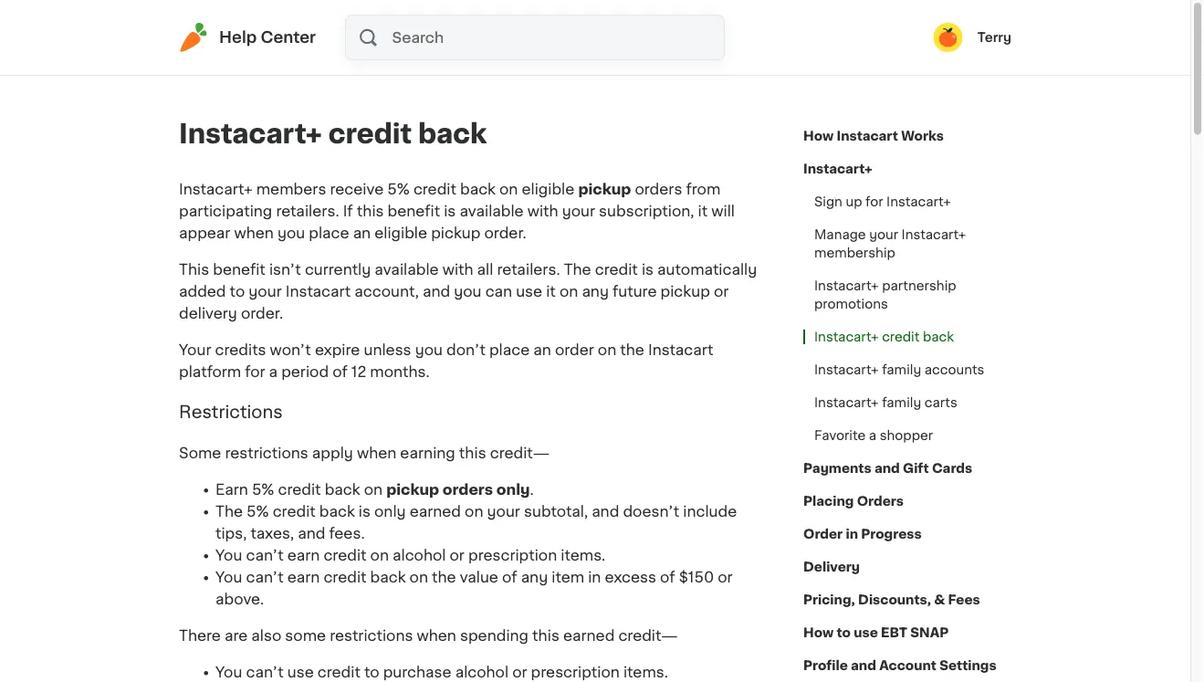 Task type: describe. For each thing, give the bounding box(es) containing it.
works
[[902, 130, 945, 143]]

2 horizontal spatial this
[[533, 629, 560, 644]]

credits
[[215, 343, 266, 357]]

sign up for instacart+ link
[[804, 185, 963, 218]]

automatically
[[658, 262, 758, 277]]

0 vertical spatial restrictions
[[225, 446, 309, 461]]

don't
[[447, 343, 486, 357]]

placing orders link
[[804, 485, 904, 518]]

benefit inside this benefit isn't currently available with all retailers. the credit is automatically added to your instacart account, and you can use it on any future pickup or delivery order.
[[213, 262, 266, 277]]

carts
[[925, 396, 958, 409]]

subtotal,
[[524, 505, 588, 519]]

subscription,
[[599, 204, 695, 218]]

cards
[[933, 462, 973, 475]]

shopper
[[880, 429, 934, 442]]

your
[[179, 343, 211, 357]]

back up all
[[460, 182, 496, 196]]

fees
[[949, 594, 981, 607]]

1 you from the top
[[216, 549, 242, 563]]

use for you can't use credit to purchase alcohol or prescription items.
[[288, 666, 314, 680]]

is inside this benefit isn't currently available with all retailers. the credit is automatically added to your instacart account, and you can use it on any future pickup or delivery order.
[[642, 262, 654, 277]]

1 horizontal spatial alcohol
[[456, 666, 509, 680]]

0 vertical spatial eligible
[[522, 182, 575, 196]]

help center link
[[179, 23, 316, 52]]

1 horizontal spatial restrictions
[[330, 629, 413, 644]]

an inside orders from participating retailers. if this benefit is available with your subscription, it will appear when you place an eligible pickup order.
[[353, 226, 371, 240]]

1 horizontal spatial credit—
[[619, 629, 679, 644]]

instacart inside this benefit isn't currently available with all retailers. the credit is automatically added to your instacart account, and you can use it on any future pickup or delivery order.
[[286, 284, 351, 299]]

or right $150
[[718, 571, 733, 585]]

Search search field
[[391, 16, 724, 59]]

platform
[[179, 365, 241, 379]]

credit inside this benefit isn't currently available with all retailers. the credit is automatically added to your instacart account, and you can use it on any future pickup or delivery order.
[[595, 262, 638, 277]]

1 horizontal spatial only
[[497, 483, 530, 497]]

discounts,
[[859, 594, 932, 607]]

orders inside orders from participating retailers. if this benefit is available with your subscription, it will appear when you place an eligible pickup order.
[[635, 182, 683, 196]]

above.
[[216, 592, 264, 607]]

some
[[179, 446, 221, 461]]

instacart+ up sign
[[804, 163, 873, 175]]

instacart+ inside manage your instacart+ membership
[[902, 228, 967, 241]]

earning
[[400, 446, 456, 461]]

participating
[[179, 204, 273, 218]]

of inside 'your credits won't expire unless you don't place an order on the instacart platform for a period of 12 months.'
[[333, 365, 348, 379]]

credit inside 'instacart+ credit back' link
[[883, 331, 920, 343]]

for inside 'your credits won't expire unless you don't place an order on the instacart platform for a period of 12 months.'
[[245, 365, 265, 379]]

favorite
[[815, 429, 866, 442]]

your inside this benefit isn't currently available with all retailers. the credit is automatically added to your instacart account, and you can use it on any future pickup or delivery order.
[[249, 284, 282, 299]]

pickup up subscription,
[[579, 182, 632, 196]]

some
[[285, 629, 326, 644]]

order. inside orders from participating retailers. if this benefit is available with your subscription, it will appear when you place an eligible pickup order.
[[485, 226, 527, 240]]

it inside this benefit isn't currently available with all retailers. the credit is automatically added to your instacart account, and you can use it on any future pickup or delivery order.
[[547, 284, 556, 299]]

when inside orders from participating retailers. if this benefit is available with your subscription, it will appear when you place an eligible pickup order.
[[234, 226, 274, 240]]

1 vertical spatial prescription
[[531, 666, 620, 680]]

some restrictions apply when earning this credit—
[[179, 446, 550, 461]]

place inside 'your credits won't expire unless you don't place an order on the instacart platform for a period of 12 months.'
[[490, 343, 530, 357]]

or up value
[[450, 549, 465, 563]]

any inside earn 5% credit back on pickup orders only . the 5% credit back is only earned on your subtotal, and doesn't include tips, taxes, and fees. you can't earn credit on alcohol or prescription items. you can't earn credit back on the value of any item in excess of $150 or above.
[[521, 571, 548, 585]]

snap
[[911, 627, 950, 639]]

and left fees. at left
[[298, 527, 326, 541]]

earned inside earn 5% credit back on pickup orders only . the 5% credit back is only earned on your subtotal, and doesn't include tips, taxes, and fees. you can't earn credit on alcohol or prescription items. you can't earn credit back on the value of any item in excess of $150 or above.
[[410, 505, 461, 519]]

appear
[[179, 226, 231, 240]]

are
[[225, 629, 248, 644]]

&
[[935, 594, 946, 607]]

expire
[[315, 343, 360, 357]]

up
[[846, 195, 863, 208]]

family for carts
[[883, 396, 922, 409]]

membership
[[815, 247, 896, 259]]

profile
[[804, 660, 848, 672]]

instacart+ family accounts
[[815, 364, 985, 376]]

order in progress link
[[804, 518, 922, 551]]

instacart+ partnership promotions
[[815, 280, 957, 311]]

the inside 'your credits won't expire unless you don't place an order on the instacart platform for a period of 12 months.'
[[621, 343, 645, 357]]

family for accounts
[[883, 364, 922, 376]]

if
[[343, 204, 353, 218]]

excess
[[605, 571, 657, 585]]

manage
[[815, 228, 867, 241]]

this
[[179, 262, 209, 277]]

members
[[256, 182, 326, 196]]

sign up for instacart+
[[815, 195, 952, 208]]

2 vertical spatial to
[[364, 666, 380, 680]]

0 horizontal spatial credit—
[[490, 446, 550, 461]]

alcohol inside earn 5% credit back on pickup orders only . the 5% credit back is only earned on your subtotal, and doesn't include tips, taxes, and fees. you can't earn credit on alcohol or prescription items. you can't earn credit back on the value of any item in excess of $150 or above.
[[393, 549, 446, 563]]

0 vertical spatial 5%
[[388, 182, 410, 196]]

in inside earn 5% credit back on pickup orders only . the 5% credit back is only earned on your subtotal, and doesn't include tips, taxes, and fees. you can't earn credit on alcohol or prescription items. you can't earn credit back on the value of any item in excess of $150 or above.
[[589, 571, 602, 585]]

center
[[261, 30, 316, 45]]

the inside this benefit isn't currently available with all retailers. the credit is automatically added to your instacart account, and you can use it on any future pickup or delivery order.
[[564, 262, 592, 277]]

ebt
[[882, 627, 908, 639]]

or down spending
[[513, 666, 528, 680]]

profile and account settings
[[804, 660, 997, 672]]

2 horizontal spatial to
[[837, 627, 851, 639]]

use for how to use ebt snap
[[854, 627, 879, 639]]

currently
[[305, 262, 371, 277]]

$150
[[679, 571, 715, 585]]

help center
[[219, 30, 316, 45]]

2 can't from the top
[[246, 571, 284, 585]]

added
[[179, 284, 226, 299]]

how to use ebt snap link
[[804, 617, 950, 650]]

place inside orders from participating retailers. if this benefit is available with your subscription, it will appear when you place an eligible pickup order.
[[309, 226, 349, 240]]

instacart+ link
[[804, 153, 873, 185]]

how instacart works link
[[804, 120, 945, 153]]

retailers. inside orders from participating retailers. if this benefit is available with your subscription, it will appear when you place an eligible pickup order.
[[276, 204, 339, 218]]

payments and gift cards link
[[804, 452, 973, 485]]

delivery link
[[804, 551, 861, 584]]

a inside 'your credits won't expire unless you don't place an order on the instacart platform for a period of 12 months.'
[[269, 365, 278, 379]]

manage your instacart+ membership link
[[804, 218, 1012, 269]]

1 horizontal spatial instacart+ credit back
[[815, 331, 955, 343]]

.
[[530, 483, 534, 497]]

earn 5% credit back on pickup orders only . the 5% credit back is only earned on your subtotal, and doesn't include tips, taxes, and fees. you can't earn credit on alcohol or prescription items. you can't earn credit back on the value of any item in excess of $150 or above.
[[216, 483, 737, 607]]

there
[[179, 629, 221, 644]]

progress
[[862, 528, 922, 541]]

1 vertical spatial a
[[870, 429, 877, 442]]

promotions
[[815, 298, 889, 311]]

how to use ebt snap
[[804, 627, 950, 639]]

favorite a shopper
[[815, 429, 934, 442]]

from
[[687, 182, 721, 196]]

orders
[[858, 495, 904, 508]]

instacart+ up participating
[[179, 182, 253, 196]]

can
[[486, 284, 513, 299]]

and inside this benefit isn't currently available with all retailers. the credit is automatically added to your instacart account, and you can use it on any future pickup or delivery order.
[[423, 284, 451, 299]]

instacart+ up manage your instacart+ membership link
[[887, 195, 952, 208]]

order in progress
[[804, 528, 922, 541]]

terry
[[978, 31, 1012, 44]]

you inside 'your credits won't expire unless you don't place an order on the instacart platform for a period of 12 months.'
[[415, 343, 443, 357]]

purchase
[[383, 666, 452, 680]]

will
[[712, 204, 735, 218]]

pricing, discounts, & fees
[[804, 594, 981, 607]]

your inside manage your instacart+ membership
[[870, 228, 899, 241]]

orders from participating retailers. if this benefit is available with your subscription, it will appear when you place an eligible pickup order.
[[179, 182, 735, 240]]

won't
[[270, 343, 311, 357]]

is inside orders from participating retailers. if this benefit is available with your subscription, it will appear when you place an eligible pickup order.
[[444, 204, 456, 218]]

favorite a shopper link
[[804, 419, 945, 452]]

fees.
[[329, 527, 365, 541]]

order. inside this benefit isn't currently available with all retailers. the credit is automatically added to your instacart account, and you can use it on any future pickup or delivery order.
[[241, 306, 283, 321]]

1 vertical spatial when
[[357, 446, 397, 461]]

with inside this benefit isn't currently available with all retailers. the credit is automatically added to your instacart account, and you can use it on any future pickup or delivery order.
[[443, 262, 474, 277]]

instacart+ partnership promotions link
[[804, 269, 1012, 321]]

0 vertical spatial in
[[846, 528, 859, 541]]

order
[[804, 528, 843, 541]]

prescription inside earn 5% credit back on pickup orders only . the 5% credit back is only earned on your subtotal, and doesn't include tips, taxes, and fees. you can't earn credit on alcohol or prescription items. you can't earn credit back on the value of any item in excess of $150 or above.
[[469, 549, 557, 563]]

the inside earn 5% credit back on pickup orders only . the 5% credit back is only earned on your subtotal, and doesn't include tips, taxes, and fees. you can't earn credit on alcohol or prescription items. you can't earn credit back on the value of any item in excess of $150 or above.
[[216, 505, 243, 519]]

how instacart works
[[804, 130, 945, 143]]

instacart image
[[179, 23, 208, 52]]

future
[[613, 284, 657, 299]]

receive
[[330, 182, 384, 196]]

2 vertical spatial 5%
[[247, 505, 269, 519]]

accounts
[[925, 364, 985, 376]]

all
[[477, 262, 494, 277]]



Task type: locate. For each thing, give the bounding box(es) containing it.
you can't use credit to purchase alcohol or prescription items.
[[216, 666, 669, 680]]

instacart inside 'your credits won't expire unless you don't place an order on the instacart platform for a period of 12 months.'
[[649, 343, 714, 357]]

it left will at the top right of page
[[699, 204, 708, 218]]

1 vertical spatial in
[[589, 571, 602, 585]]

0 horizontal spatial available
[[375, 262, 439, 277]]

retailers.
[[276, 204, 339, 218], [497, 262, 561, 277]]

0 vertical spatial orders
[[635, 182, 683, 196]]

your inside earn 5% credit back on pickup orders only . the 5% credit back is only earned on your subtotal, and doesn't include tips, taxes, and fees. you can't earn credit on alcohol or prescription items. you can't earn credit back on the value of any item in excess of $150 or above.
[[487, 505, 521, 519]]

instacart up instacart+ link
[[837, 130, 899, 143]]

retailers. down members
[[276, 204, 339, 218]]

0 horizontal spatial items.
[[561, 549, 606, 563]]

instacart+ members receive 5% credit back on eligible pickup
[[179, 182, 632, 196]]

of left $150
[[660, 571, 676, 585]]

family
[[883, 364, 922, 376], [883, 396, 922, 409]]

instacart down the future
[[649, 343, 714, 357]]

family inside instacart+ family carts link
[[883, 396, 922, 409]]

delivery
[[804, 561, 861, 574]]

0 horizontal spatial in
[[589, 571, 602, 585]]

back up there are also some restrictions when spending this earned credit—
[[371, 571, 406, 585]]

0 vertical spatial instacart+ credit back
[[179, 121, 487, 147]]

when right apply
[[357, 446, 397, 461]]

available inside this benefit isn't currently available with all retailers. the credit is automatically added to your instacart account, and you can use it on any future pickup or delivery order.
[[375, 262, 439, 277]]

you inside orders from participating retailers. if this benefit is available with your subscription, it will appear when you place an eligible pickup order.
[[278, 226, 305, 240]]

1 how from the top
[[804, 130, 834, 143]]

how
[[804, 130, 834, 143], [804, 627, 834, 639]]

instacart+ up favorite
[[815, 396, 879, 409]]

when up you can't use credit to purchase alcohol or prescription items.
[[417, 629, 457, 644]]

eligible
[[522, 182, 575, 196], [375, 226, 428, 240]]

credit— up .
[[490, 446, 550, 461]]

2 you from the top
[[216, 571, 242, 585]]

any
[[582, 284, 609, 299], [521, 571, 548, 585]]

a right favorite
[[870, 429, 877, 442]]

0 horizontal spatial when
[[234, 226, 274, 240]]

1 horizontal spatial with
[[528, 204, 559, 218]]

1 vertical spatial alcohol
[[456, 666, 509, 680]]

instacart+ family carts
[[815, 396, 958, 409]]

back inside 'instacart+ credit back' link
[[924, 331, 955, 343]]

1 family from the top
[[883, 364, 922, 376]]

back up fees. at left
[[320, 505, 355, 519]]

0 horizontal spatial you
[[278, 226, 305, 240]]

back down apply
[[325, 483, 360, 497]]

1 vertical spatial it
[[547, 284, 556, 299]]

2 vertical spatial instacart
[[649, 343, 714, 357]]

instacart+ down 'instacart+ credit back' link
[[815, 364, 879, 376]]

any left the item
[[521, 571, 548, 585]]

orders down earning
[[443, 483, 493, 497]]

retailers. up 'can'
[[497, 262, 561, 277]]

to
[[230, 284, 245, 299], [837, 627, 851, 639], [364, 666, 380, 680]]

0 vertical spatial benefit
[[388, 204, 440, 218]]

earned down earning
[[410, 505, 461, 519]]

use inside how to use ebt snap link
[[854, 627, 879, 639]]

is
[[444, 204, 456, 218], [642, 262, 654, 277], [359, 505, 371, 519]]

this inside orders from participating retailers. if this benefit is available with your subscription, it will appear when you place an eligible pickup order.
[[357, 204, 384, 218]]

0 horizontal spatial of
[[333, 365, 348, 379]]

the up 'order'
[[564, 262, 592, 277]]

use left ebt
[[854, 627, 879, 639]]

1 horizontal spatial available
[[460, 204, 524, 218]]

2 how from the top
[[804, 627, 834, 639]]

this for if
[[357, 204, 384, 218]]

manage your instacart+ membership
[[815, 228, 967, 259]]

to down pricing,
[[837, 627, 851, 639]]

it right 'can'
[[547, 284, 556, 299]]

placing
[[804, 495, 855, 508]]

payments
[[804, 462, 872, 475]]

1 horizontal spatial orders
[[635, 182, 683, 196]]

order. up credits
[[241, 306, 283, 321]]

instacart+ up members
[[179, 121, 322, 147]]

1 vertical spatial is
[[642, 262, 654, 277]]

1 vertical spatial for
[[245, 365, 265, 379]]

with
[[528, 204, 559, 218], [443, 262, 474, 277]]

can't
[[246, 549, 284, 563], [246, 571, 284, 585], [246, 666, 284, 680]]

1 horizontal spatial items.
[[624, 666, 669, 680]]

2 vertical spatial can't
[[246, 666, 284, 680]]

1 horizontal spatial to
[[364, 666, 380, 680]]

the
[[621, 343, 645, 357], [432, 571, 456, 585]]

when down participating
[[234, 226, 274, 240]]

a
[[269, 365, 278, 379], [870, 429, 877, 442]]

benefit inside orders from participating retailers. if this benefit is available with your subscription, it will appear when you place an eligible pickup order.
[[388, 204, 440, 218]]

0 vertical spatial instacart
[[837, 130, 899, 143]]

period
[[281, 365, 329, 379]]

0 vertical spatial with
[[528, 204, 559, 218]]

gift
[[903, 462, 930, 475]]

1 vertical spatial this
[[459, 446, 487, 461]]

instacart+ credit back up "receive"
[[179, 121, 487, 147]]

apply
[[312, 446, 353, 461]]

1 earn from the top
[[288, 549, 320, 563]]

this benefit isn't currently available with all retailers. the credit is automatically added to your instacart account, and you can use it on any future pickup or delivery order.
[[179, 262, 758, 321]]

2 vertical spatial use
[[288, 666, 314, 680]]

how for how instacart works
[[804, 130, 834, 143]]

5% right "receive"
[[388, 182, 410, 196]]

partnership
[[883, 280, 957, 292]]

order. up all
[[485, 226, 527, 240]]

or down the automatically
[[714, 284, 729, 299]]

0 horizontal spatial is
[[359, 505, 371, 519]]

1 vertical spatial 5%
[[252, 483, 274, 497]]

0 horizontal spatial instacart
[[286, 284, 351, 299]]

1 horizontal spatial for
[[866, 195, 884, 208]]

1 horizontal spatial any
[[582, 284, 609, 299]]

0 horizontal spatial only
[[375, 505, 406, 519]]

spending
[[460, 629, 529, 644]]

any inside this benefit isn't currently available with all retailers. the credit is automatically added to your instacart account, and you can use it on any future pickup or delivery order.
[[582, 284, 609, 299]]

0 vertical spatial can't
[[246, 549, 284, 563]]

and right 'account,'
[[423, 284, 451, 299]]

0 horizontal spatial the
[[216, 505, 243, 519]]

the inside earn 5% credit back on pickup orders only . the 5% credit back is only earned on your subtotal, and doesn't include tips, taxes, and fees. you can't earn credit on alcohol or prescription items. you can't earn credit back on the value of any item in excess of $150 or above.
[[432, 571, 456, 585]]

items. inside earn 5% credit back on pickup orders only . the 5% credit back is only earned on your subtotal, and doesn't include tips, taxes, and fees. you can't earn credit on alcohol or prescription items. you can't earn credit back on the value of any item in excess of $150 or above.
[[561, 549, 606, 563]]

0 horizontal spatial this
[[357, 204, 384, 218]]

pricing,
[[804, 594, 856, 607]]

an up currently
[[353, 226, 371, 240]]

0 vertical spatial you
[[278, 226, 305, 240]]

1 horizontal spatial earned
[[564, 629, 615, 644]]

instacart+ up partnership
[[902, 228, 967, 241]]

eligible inside orders from participating retailers. if this benefit is available with your subscription, it will appear when you place an eligible pickup order.
[[375, 226, 428, 240]]

1 vertical spatial eligible
[[375, 226, 428, 240]]

1 vertical spatial with
[[443, 262, 474, 277]]

alcohol
[[393, 549, 446, 563], [456, 666, 509, 680]]

1 horizontal spatial benefit
[[388, 204, 440, 218]]

2 earn from the top
[[288, 571, 320, 585]]

0 vertical spatial family
[[883, 364, 922, 376]]

1 vertical spatial family
[[883, 396, 922, 409]]

family up instacart+ family carts link
[[883, 364, 922, 376]]

you
[[216, 549, 242, 563], [216, 571, 242, 585], [216, 666, 242, 680]]

it inside orders from participating retailers. if this benefit is available with your subscription, it will appear when you place an eligible pickup order.
[[699, 204, 708, 218]]

1 vertical spatial the
[[216, 505, 243, 519]]

0 horizontal spatial restrictions
[[225, 446, 309, 461]]

you up "above."
[[216, 571, 242, 585]]

how up instacart+ link
[[804, 130, 834, 143]]

0 vertical spatial a
[[269, 365, 278, 379]]

isn't
[[269, 262, 301, 277]]

2 horizontal spatial of
[[660, 571, 676, 585]]

in
[[846, 528, 859, 541], [589, 571, 602, 585]]

instacart+ down promotions
[[815, 331, 879, 343]]

to right added at the left
[[230, 284, 245, 299]]

place
[[309, 226, 349, 240], [490, 343, 530, 357]]

you up months.
[[415, 343, 443, 357]]

0 horizontal spatial use
[[288, 666, 314, 680]]

3 can't from the top
[[246, 666, 284, 680]]

restrictions up earn at bottom
[[225, 446, 309, 461]]

1 horizontal spatial place
[[490, 343, 530, 357]]

0 vertical spatial use
[[516, 284, 543, 299]]

0 horizontal spatial the
[[432, 571, 456, 585]]

item
[[552, 571, 585, 585]]

help
[[219, 30, 257, 45]]

pickup
[[579, 182, 632, 196], [431, 226, 481, 240], [661, 284, 711, 299], [387, 483, 440, 497]]

0 vertical spatial earned
[[410, 505, 461, 519]]

instacart
[[837, 130, 899, 143], [286, 284, 351, 299], [649, 343, 714, 357]]

a down "won't"
[[269, 365, 278, 379]]

place right don't
[[490, 343, 530, 357]]

when
[[234, 226, 274, 240], [357, 446, 397, 461], [417, 629, 457, 644]]

earned down the item
[[564, 629, 615, 644]]

user avatar image
[[934, 23, 963, 52]]

orders inside earn 5% credit back on pickup orders only . the 5% credit back is only earned on your subtotal, and doesn't include tips, taxes, and fees. you can't earn credit on alcohol or prescription items. you can't earn credit back on the value of any item in excess of $150 or above.
[[443, 483, 493, 497]]

on inside this benefit isn't currently available with all retailers. the credit is automatically added to your instacart account, and you can use it on any future pickup or delivery order.
[[560, 284, 579, 299]]

and left doesn't
[[592, 505, 620, 519]]

0 vertical spatial for
[[866, 195, 884, 208]]

0 vertical spatial the
[[564, 262, 592, 277]]

pickup inside this benefit isn't currently available with all retailers. the credit is automatically added to your instacart account, and you can use it on any future pickup or delivery order.
[[661, 284, 711, 299]]

1 vertical spatial the
[[432, 571, 456, 585]]

1 vertical spatial earned
[[564, 629, 615, 644]]

your left 'subtotal,' at the left
[[487, 505, 521, 519]]

instacart down currently
[[286, 284, 351, 299]]

back up "instacart+ members receive 5% credit back on eligible pickup"
[[418, 121, 487, 147]]

and down how to use ebt snap link
[[851, 660, 877, 672]]

the
[[564, 262, 592, 277], [216, 505, 243, 519]]

earned
[[410, 505, 461, 519], [564, 629, 615, 644]]

pickup down earning
[[387, 483, 440, 497]]

0 vertical spatial it
[[699, 204, 708, 218]]

instacart+ credit back up instacart+ family accounts
[[815, 331, 955, 343]]

0 horizontal spatial any
[[521, 571, 548, 585]]

1 vertical spatial how
[[804, 627, 834, 639]]

instacart+ family accounts link
[[804, 354, 996, 386]]

instacart inside how instacart works link
[[837, 130, 899, 143]]

your down 'sign up for instacart+' link
[[870, 228, 899, 241]]

1 horizontal spatial an
[[534, 343, 552, 357]]

can't down also on the bottom left of page
[[246, 666, 284, 680]]

in right 'order'
[[846, 528, 859, 541]]

0 vertical spatial the
[[621, 343, 645, 357]]

the left value
[[432, 571, 456, 585]]

5% up taxes, at the bottom left
[[247, 505, 269, 519]]

this right earning
[[459, 446, 487, 461]]

to inside this benefit isn't currently available with all retailers. the credit is automatically added to your instacart account, and you can use it on any future pickup or delivery order.
[[230, 284, 245, 299]]

1 vertical spatial only
[[375, 505, 406, 519]]

placing orders
[[804, 495, 904, 508]]

instacart+ credit back
[[179, 121, 487, 147], [815, 331, 955, 343]]

0 horizontal spatial place
[[309, 226, 349, 240]]

alcohol down spending
[[456, 666, 509, 680]]

benefit down "instacart+ members receive 5% credit back on eligible pickup"
[[388, 204, 440, 218]]

pickup inside earn 5% credit back on pickup orders only . the 5% credit back is only earned on your subtotal, and doesn't include tips, taxes, and fees. you can't earn credit on alcohol or prescription items. you can't earn credit back on the value of any item in excess of $150 or above.
[[387, 483, 440, 497]]

instacart+ family carts link
[[804, 386, 969, 419]]

you up isn't
[[278, 226, 305, 240]]

there are also some restrictions when spending this earned credit—
[[179, 629, 679, 644]]

1 vertical spatial restrictions
[[330, 629, 413, 644]]

tips,
[[216, 527, 247, 541]]

0 vertical spatial prescription
[[469, 549, 557, 563]]

1 horizontal spatial retailers.
[[497, 262, 561, 277]]

0 horizontal spatial order.
[[241, 306, 283, 321]]

your inside orders from participating retailers. if this benefit is available with your subscription, it will appear when you place an eligible pickup order.
[[562, 204, 596, 218]]

is up the future
[[642, 262, 654, 277]]

place down "if"
[[309, 226, 349, 240]]

of left 12
[[333, 365, 348, 379]]

0 horizontal spatial it
[[547, 284, 556, 299]]

credit
[[329, 121, 412, 147], [414, 182, 457, 196], [595, 262, 638, 277], [883, 331, 920, 343], [278, 483, 321, 497], [273, 505, 316, 519], [324, 549, 367, 563], [324, 571, 367, 585], [318, 666, 361, 680]]

your credits won't expire unless you don't place an order on the instacart platform for a period of 12 months.
[[179, 343, 714, 379]]

is inside earn 5% credit back on pickup orders only . the 5% credit back is only earned on your subtotal, and doesn't include tips, taxes, and fees. you can't earn credit on alcohol or prescription items. you can't earn credit back on the value of any item in excess of $150 or above.
[[359, 505, 371, 519]]

credit—
[[490, 446, 550, 461], [619, 629, 679, 644]]

you down all
[[454, 284, 482, 299]]

2 vertical spatial you
[[216, 666, 242, 680]]

to left purchase
[[364, 666, 380, 680]]

0 horizontal spatial an
[[353, 226, 371, 240]]

can't up "above."
[[246, 571, 284, 585]]

1 vertical spatial items.
[[624, 666, 669, 680]]

items.
[[561, 549, 606, 563], [624, 666, 669, 680]]

any left the future
[[582, 284, 609, 299]]

orders up subscription,
[[635, 182, 683, 196]]

0 horizontal spatial eligible
[[375, 226, 428, 240]]

instacart+ inside instacart+ partnership promotions
[[815, 280, 879, 292]]

pickup down the automatically
[[661, 284, 711, 299]]

how for how to use ebt snap
[[804, 627, 834, 639]]

2 family from the top
[[883, 396, 922, 409]]

benefit up added at the left
[[213, 262, 266, 277]]

1 horizontal spatial you
[[415, 343, 443, 357]]

settings
[[940, 660, 997, 672]]

months.
[[370, 365, 430, 379]]

1 can't from the top
[[246, 549, 284, 563]]

1 horizontal spatial order.
[[485, 226, 527, 240]]

5% right earn at bottom
[[252, 483, 274, 497]]

this for earning
[[459, 446, 487, 461]]

0 vertical spatial alcohol
[[393, 549, 446, 563]]

only down some restrictions apply when earning this credit—
[[375, 505, 406, 519]]

0 vertical spatial order.
[[485, 226, 527, 240]]

you inside this benefit isn't currently available with all retailers. the credit is automatically added to your instacart account, and you can use it on any future pickup or delivery order.
[[454, 284, 482, 299]]

0 horizontal spatial alcohol
[[393, 549, 446, 563]]

your left subscription,
[[562, 204, 596, 218]]

is up fees. at left
[[359, 505, 371, 519]]

1 horizontal spatial instacart
[[649, 343, 714, 357]]

restrictions up purchase
[[330, 629, 413, 644]]

1 vertical spatial place
[[490, 343, 530, 357]]

2 vertical spatial when
[[417, 629, 457, 644]]

restrictions
[[225, 446, 309, 461], [330, 629, 413, 644]]

1 horizontal spatial this
[[459, 446, 487, 461]]

on
[[500, 182, 518, 196], [560, 284, 579, 299], [598, 343, 617, 357], [364, 483, 383, 497], [465, 505, 484, 519], [371, 549, 389, 563], [410, 571, 428, 585]]

0 horizontal spatial retailers.
[[276, 204, 339, 218]]

for down credits
[[245, 365, 265, 379]]

also
[[252, 629, 282, 644]]

family inside instacart+ family accounts link
[[883, 364, 922, 376]]

2 horizontal spatial is
[[642, 262, 654, 277]]

1 horizontal spatial of
[[502, 571, 518, 585]]

back up accounts at right bottom
[[924, 331, 955, 343]]

of
[[333, 365, 348, 379], [502, 571, 518, 585], [660, 571, 676, 585]]

or inside this benefit isn't currently available with all retailers. the credit is automatically added to your instacart account, and you can use it on any future pickup or delivery order.
[[714, 284, 729, 299]]

2 horizontal spatial you
[[454, 284, 482, 299]]

retailers. inside this benefit isn't currently available with all retailers. the credit is automatically added to your instacart account, and you can use it on any future pickup or delivery order.
[[497, 262, 561, 277]]

and
[[423, 284, 451, 299], [875, 462, 900, 475], [592, 505, 620, 519], [298, 527, 326, 541], [851, 660, 877, 672]]

pricing, discounts, & fees link
[[804, 584, 981, 617]]

with inside orders from participating retailers. if this benefit is available with your subscription, it will appear when you place an eligible pickup order.
[[528, 204, 559, 218]]

pickup inside orders from participating retailers. if this benefit is available with your subscription, it will appear when you place an eligible pickup order.
[[431, 226, 481, 240]]

use inside this benefit isn't currently available with all retailers. the credit is automatically added to your instacart account, and you can use it on any future pickup or delivery order.
[[516, 284, 543, 299]]

0 vertical spatial retailers.
[[276, 204, 339, 218]]

you down tips,
[[216, 549, 242, 563]]

0 vertical spatial credit—
[[490, 446, 550, 461]]

0 vertical spatial an
[[353, 226, 371, 240]]

0 vertical spatial this
[[357, 204, 384, 218]]

prescription
[[469, 549, 557, 563], [531, 666, 620, 680]]

instacart+ up promotions
[[815, 280, 879, 292]]

3 you from the top
[[216, 666, 242, 680]]

this right "if"
[[357, 204, 384, 218]]

how up profile
[[804, 627, 834, 639]]

0 horizontal spatial instacart+ credit back
[[179, 121, 487, 147]]

delivery
[[179, 306, 237, 321]]

0 horizontal spatial benefit
[[213, 262, 266, 277]]

2 horizontal spatial use
[[854, 627, 879, 639]]

you down the are
[[216, 666, 242, 680]]

sign
[[815, 195, 843, 208]]

account
[[880, 660, 937, 672]]

use down some
[[288, 666, 314, 680]]

for right up
[[866, 195, 884, 208]]

0 vertical spatial only
[[497, 483, 530, 497]]

credit— down excess
[[619, 629, 679, 644]]

0 horizontal spatial a
[[269, 365, 278, 379]]

the right 'order'
[[621, 343, 645, 357]]

0 horizontal spatial orders
[[443, 483, 493, 497]]

only up 'subtotal,' at the left
[[497, 483, 530, 497]]

0 vertical spatial any
[[582, 284, 609, 299]]

this right spending
[[533, 629, 560, 644]]

an inside 'your credits won't expire unless you don't place an order on the instacart platform for a period of 12 months.'
[[534, 343, 552, 357]]

1 vertical spatial an
[[534, 343, 552, 357]]

of right value
[[502, 571, 518, 585]]

and left gift
[[875, 462, 900, 475]]

available up 'account,'
[[375, 262, 439, 277]]

0 vertical spatial when
[[234, 226, 274, 240]]

restrictions
[[179, 404, 287, 421]]

use right 'can'
[[516, 284, 543, 299]]

payments and gift cards
[[804, 462, 973, 475]]

on inside 'your credits won't expire unless you don't place an order on the instacart platform for a period of 12 months.'
[[598, 343, 617, 357]]

2 horizontal spatial when
[[417, 629, 457, 644]]

available up all
[[460, 204, 524, 218]]

available inside orders from participating retailers. if this benefit is available with your subscription, it will appear when you place an eligible pickup order.
[[460, 204, 524, 218]]

or
[[714, 284, 729, 299], [450, 549, 465, 563], [718, 571, 733, 585], [513, 666, 528, 680]]

earn
[[216, 483, 248, 497]]

an left 'order'
[[534, 343, 552, 357]]



Task type: vqa. For each thing, say whether or not it's contained in the screenshot.
Direct on the left of the page
no



